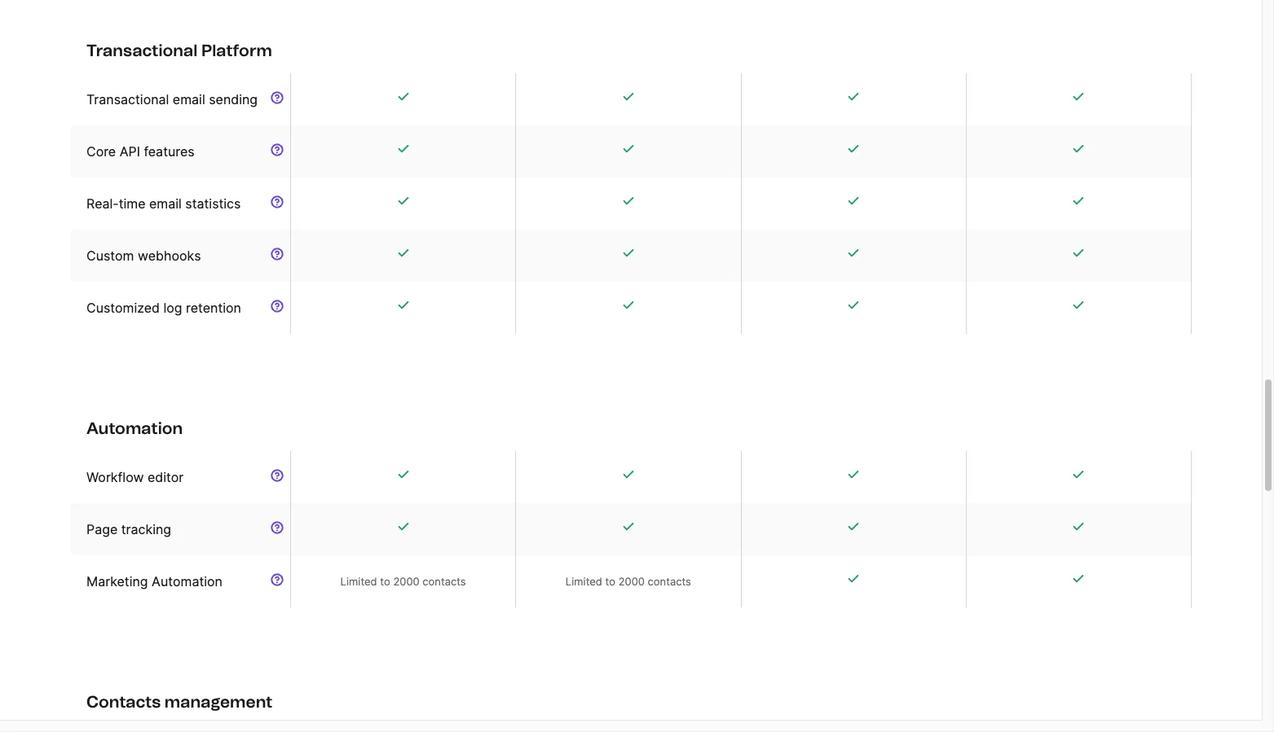 Task type: locate. For each thing, give the bounding box(es) containing it.
core api features
[[86, 143, 195, 160]]

automation up workflow editor
[[86, 419, 183, 439]]

1 horizontal spatial to
[[605, 575, 615, 589]]

1 transactional from the top
[[86, 41, 197, 60]]

limited
[[340, 575, 377, 589], [566, 575, 602, 589]]

marketing automation
[[86, 574, 222, 590]]

email
[[173, 91, 205, 108], [149, 196, 182, 212]]

transactional for transactional platform
[[86, 41, 197, 60]]

page tracking
[[86, 522, 171, 538]]

email right time
[[149, 196, 182, 212]]

1 horizontal spatial contacts
[[648, 575, 691, 589]]

limited to 2000 contacts
[[340, 575, 466, 589], [566, 575, 691, 589]]

custom webhooks
[[86, 248, 201, 264]]

2 contacts from the left
[[648, 575, 691, 589]]

transactional for transactional email sending
[[86, 91, 169, 108]]

2000
[[393, 575, 420, 589], [618, 575, 645, 589]]

1 horizontal spatial 2000
[[618, 575, 645, 589]]

customized
[[86, 300, 160, 316]]

transactional up transactional email sending
[[86, 41, 197, 60]]

automation
[[86, 419, 183, 439], [152, 574, 222, 590]]

editor
[[147, 470, 184, 486]]

1 vertical spatial transactional
[[86, 91, 169, 108]]

0 horizontal spatial limited
[[340, 575, 377, 589]]

transactional email sending
[[86, 91, 258, 108]]

1 horizontal spatial limited to 2000 contacts
[[566, 575, 691, 589]]

webhooks
[[138, 248, 201, 264]]

workflow editor
[[86, 470, 184, 486]]

email left sending
[[173, 91, 205, 108]]

0 horizontal spatial limited to 2000 contacts
[[340, 575, 466, 589]]

0 horizontal spatial contacts
[[422, 575, 466, 589]]

contacts
[[422, 575, 466, 589], [648, 575, 691, 589]]

0 vertical spatial transactional
[[86, 41, 197, 60]]

1 horizontal spatial limited
[[566, 575, 602, 589]]

contacts
[[86, 693, 161, 712]]

0 horizontal spatial to
[[380, 575, 390, 589]]

automation down tracking
[[152, 574, 222, 590]]

statistics
[[185, 196, 241, 212]]

transactional up api
[[86, 91, 169, 108]]

2 to from the left
[[605, 575, 615, 589]]

to
[[380, 575, 390, 589], [605, 575, 615, 589]]

2 2000 from the left
[[618, 575, 645, 589]]

0 horizontal spatial 2000
[[393, 575, 420, 589]]

2 transactional from the top
[[86, 91, 169, 108]]

transactional
[[86, 41, 197, 60], [86, 91, 169, 108]]

features
[[144, 143, 195, 160]]

1 to from the left
[[380, 575, 390, 589]]



Task type: describe. For each thing, give the bounding box(es) containing it.
sending
[[209, 91, 258, 108]]

1 vertical spatial automation
[[152, 574, 222, 590]]

2 limited to 2000 contacts from the left
[[566, 575, 691, 589]]

retention
[[186, 300, 241, 316]]

contacts management
[[86, 693, 273, 712]]

workflow
[[86, 470, 144, 486]]

transactional platform
[[86, 41, 272, 60]]

core
[[86, 143, 116, 160]]

0 vertical spatial email
[[173, 91, 205, 108]]

real-
[[86, 196, 119, 212]]

tracking
[[121, 522, 171, 538]]

1 2000 from the left
[[393, 575, 420, 589]]

platform
[[201, 41, 272, 60]]

management
[[165, 693, 273, 712]]

api
[[120, 143, 140, 160]]

page
[[86, 522, 118, 538]]

time
[[119, 196, 145, 212]]

2 limited from the left
[[566, 575, 602, 589]]

log
[[163, 300, 182, 316]]

0 vertical spatial automation
[[86, 419, 183, 439]]

marketing
[[86, 574, 148, 590]]

real-time email statistics
[[86, 196, 241, 212]]

customized log retention
[[86, 300, 241, 316]]

1 limited to 2000 contacts from the left
[[340, 575, 466, 589]]

custom
[[86, 248, 134, 264]]

1 vertical spatial email
[[149, 196, 182, 212]]

1 limited from the left
[[340, 575, 377, 589]]

1 contacts from the left
[[422, 575, 466, 589]]



Task type: vqa. For each thing, say whether or not it's contained in the screenshot.
THE EDITOR
yes



